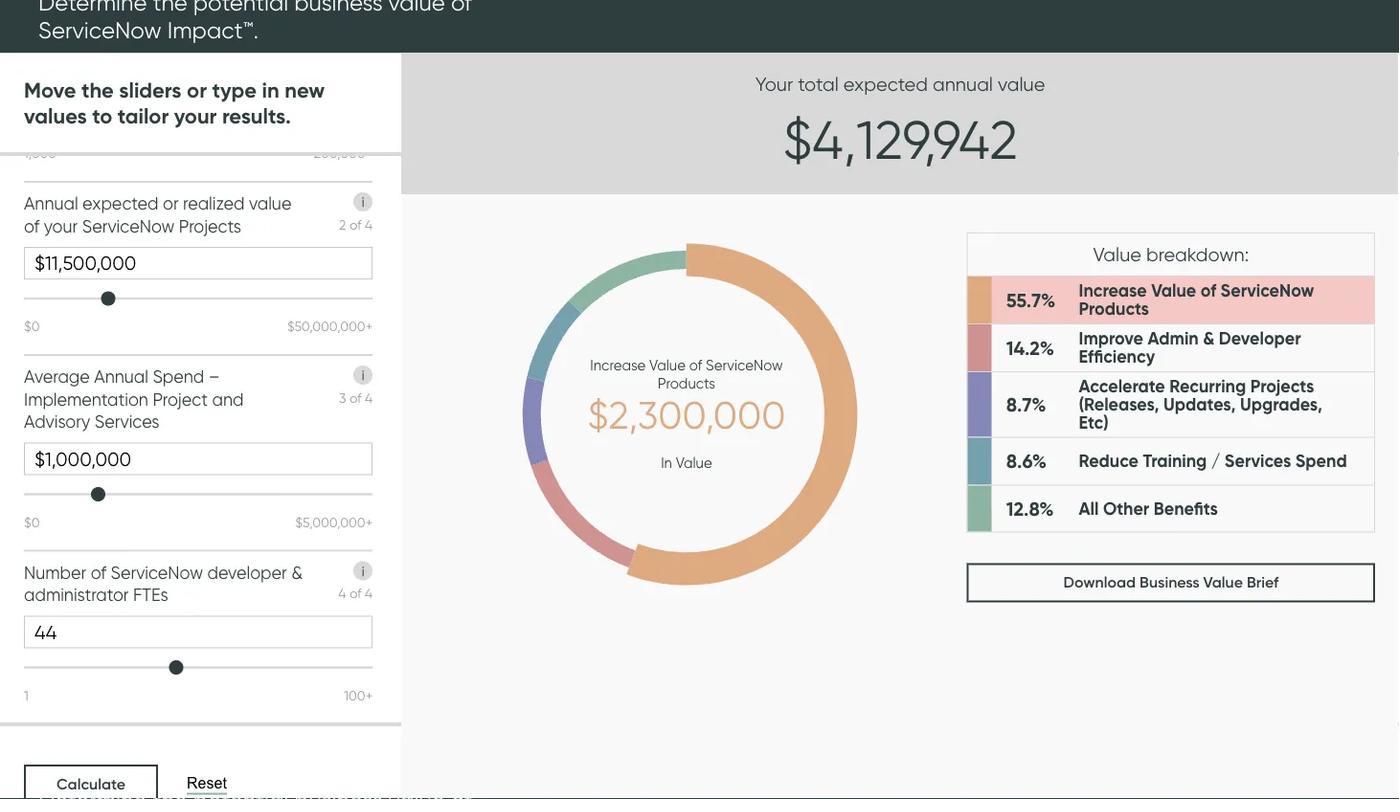Task type: vqa. For each thing, say whether or not it's contained in the screenshot.
3
yes



Task type: describe. For each thing, give the bounding box(es) containing it.
100+
[[344, 688, 373, 704]]

determine the potential business value of servicenow impact™.
[[38, 0, 472, 44]]

$5,000,000+
[[295, 514, 373, 531]]

–
[[209, 367, 220, 388]]

servicenow inside the annual expected or realized value of your servicenow projects
[[82, 216, 175, 237]]

or inside move the sliders or type in new values to tailor your results.
[[187, 77, 207, 103]]

ftes
[[133, 585, 168, 606]]

servicenow inside increase value of servicenow products $2,300,000
[[706, 357, 783, 375]]

upgrades,
[[1241, 394, 1323, 416]]

i for average annual spend – implementation project and advisory services
[[362, 368, 365, 384]]

etc)
[[1079, 413, 1109, 434]]

& inside number of servicenow developer & administrator ftes
[[291, 562, 303, 584]]

8.6%
[[1007, 450, 1047, 474]]

value for annual
[[998, 73, 1046, 96]]

2
[[339, 217, 346, 233]]

of inside i 2 of 4
[[350, 217, 362, 233]]

12.8%
[[1007, 498, 1054, 522]]

increase for increase value of servicenow products
[[1079, 280, 1147, 302]]

results.
[[222, 103, 291, 130]]

to
[[92, 103, 112, 130]]

your
[[756, 73, 793, 96]]

business
[[294, 0, 383, 16]]

4 for annual expected or realized value of your servicenow projects
[[365, 217, 373, 233]]

& inside improve admin & developer efficiency
[[1204, 328, 1215, 350]]

projects inside the annual expected or realized value of your servicenow projects
[[179, 216, 241, 237]]

increase value of servicenow products
[[1079, 280, 1315, 320]]

all
[[1079, 499, 1099, 520]]

annual expected or realized value of your servicenow projects
[[24, 193, 292, 237]]

3
[[339, 390, 346, 406]]

of inside increase value of servicenow products $2,300,000
[[690, 357, 703, 375]]

14.2%
[[1007, 337, 1055, 361]]

4 for average annual spend – implementation project and advisory services
[[365, 390, 373, 406]]

i 3 of 4
[[339, 368, 373, 406]]

of inside i 3 of 4
[[350, 390, 362, 406]]

value for in value
[[676, 455, 712, 473]]

annual inside the annual expected or realized value of your servicenow projects
[[24, 193, 78, 214]]

move
[[24, 77, 76, 103]]

accelerate recurring projects (releases, updates, upgrades, etc)
[[1079, 376, 1323, 434]]

in
[[661, 455, 673, 473]]

(releases,
[[1079, 394, 1160, 416]]

improve admin & developer efficiency
[[1079, 328, 1302, 368]]

realized
[[183, 193, 245, 214]]

$0 for average annual spend – implementation project and advisory services
[[24, 514, 40, 531]]

products for increase value of servicenow products
[[1079, 299, 1150, 320]]

sliders
[[119, 77, 182, 103]]

value for increase value of servicenow products $2,300,000
[[650, 357, 686, 375]]

average
[[24, 367, 90, 388]]

increase value of servicenow products $2,300,000
[[588, 357, 786, 440]]

annual inside average annual spend – implementation project and advisory services
[[94, 367, 148, 388]]

1
[[24, 688, 29, 704]]

your inside move the sliders or type in new values to tailor your results.
[[174, 103, 217, 130]]

developer
[[207, 562, 287, 584]]

new
[[285, 77, 325, 103]]

the for values
[[82, 77, 114, 103]]

value for realized
[[249, 193, 292, 214]]

i 2 of 4
[[339, 194, 373, 233]]

of inside determine the potential business value of servicenow impact™.
[[451, 0, 472, 16]]

project
[[153, 389, 208, 410]]

determine
[[38, 0, 147, 16]]

other
[[1104, 499, 1150, 520]]

of inside the annual expected or realized value of your servicenow projects
[[24, 216, 40, 237]]

improve
[[1079, 328, 1144, 350]]

the for impact™.
[[153, 0, 188, 16]]

services inside average annual spend – implementation project and advisory services
[[95, 411, 160, 433]]

200,000+
[[314, 145, 373, 161]]



Task type: locate. For each thing, give the bounding box(es) containing it.
0 vertical spatial annual
[[24, 193, 78, 214]]

expected down to
[[82, 193, 159, 214]]

tailor
[[118, 103, 169, 130]]

0 vertical spatial expected
[[844, 73, 928, 96]]

0 horizontal spatial &
[[291, 562, 303, 584]]

2 i from the top
[[362, 368, 365, 384]]

4 for number of servicenow developer & administrator ftes
[[365, 586, 373, 602]]

1,000
[[24, 145, 57, 161]]

1 horizontal spatial or
[[187, 77, 207, 103]]

1 vertical spatial your
[[44, 216, 78, 237]]

0 horizontal spatial the
[[82, 77, 114, 103]]

value right in
[[676, 455, 712, 473]]

1 vertical spatial projects
[[1251, 376, 1315, 397]]

services right / at the bottom right of the page
[[1225, 451, 1292, 473]]

the inside determine the potential business value of servicenow impact™.
[[153, 0, 188, 16]]

0 horizontal spatial your
[[44, 216, 78, 237]]

1 $0 from the top
[[24, 319, 40, 335]]

in value
[[661, 455, 712, 473]]

the
[[153, 0, 188, 16], [82, 77, 114, 103]]

spend down upgrades,
[[1296, 451, 1348, 473]]

0 vertical spatial services
[[95, 411, 160, 433]]

your
[[174, 103, 217, 130], [44, 216, 78, 237]]

all other benefits
[[1079, 499, 1218, 520]]

& right developer
[[291, 562, 303, 584]]

increase inside increase value of servicenow products $2,300,000
[[590, 357, 646, 375]]

products inside increase value of servicenow products $2,300,000
[[658, 375, 716, 393]]

0 vertical spatial spend
[[153, 367, 204, 388]]

1 vertical spatial increase
[[590, 357, 646, 375]]

i 4 of 4
[[338, 563, 373, 602]]

your down 1,000
[[44, 216, 78, 237]]

increase for increase value of servicenow products $2,300,000
[[590, 357, 646, 375]]

implementation
[[24, 389, 148, 410]]

2 vertical spatial i
[[362, 563, 365, 580]]

value right business
[[389, 0, 445, 16]]

1 i from the top
[[362, 194, 365, 210]]

& right admin
[[1204, 328, 1215, 350]]

1 vertical spatial services
[[1225, 451, 1292, 473]]

1 horizontal spatial products
[[1079, 299, 1150, 320]]

$0 up number
[[24, 514, 40, 531]]

accelerate
[[1079, 376, 1166, 397]]

of
[[451, 0, 472, 16], [24, 216, 40, 237], [350, 217, 362, 233], [1201, 280, 1217, 302], [690, 357, 703, 375], [350, 390, 362, 406], [91, 562, 106, 584], [350, 586, 362, 602]]

reduce
[[1079, 451, 1139, 473]]

your inside the annual expected or realized value of your servicenow projects
[[44, 216, 78, 237]]

None text field
[[24, 247, 373, 280], [24, 616, 373, 649], [24, 247, 373, 280], [24, 616, 373, 649]]

values
[[24, 103, 87, 130]]

i down $50,000,000+
[[362, 368, 365, 384]]

0 horizontal spatial annual
[[24, 193, 78, 214]]

i inside the i 4 of 4
[[362, 563, 365, 580]]

servicenow inside number of servicenow developer & administrator ftes
[[111, 562, 203, 584]]

4 inside i 3 of 4
[[365, 390, 373, 406]]

move the sliders or type in new values to tailor your results.
[[24, 77, 325, 130]]

i inside i 2 of 4
[[362, 194, 365, 210]]

0 vertical spatial i
[[362, 194, 365, 210]]

servicenow inside determine the potential business value of servicenow impact™.
[[38, 16, 162, 44]]

value right 'realized'
[[249, 193, 292, 214]]

your total expected annual value
[[756, 73, 1046, 96]]

i inside i 3 of 4
[[362, 368, 365, 384]]

recurring
[[1170, 376, 1247, 397]]

0 vertical spatial projects
[[179, 216, 241, 237]]

0 horizontal spatial spend
[[153, 367, 204, 388]]

i for number of servicenow developer & administrator ftes
[[362, 563, 365, 580]]

8.7%
[[1007, 393, 1047, 417]]

projects inside accelerate recurring projects (releases, updates, upgrades, etc)
[[1251, 376, 1315, 397]]

1 horizontal spatial &
[[1204, 328, 1215, 350]]

1 vertical spatial &
[[291, 562, 303, 584]]

1 vertical spatial or
[[163, 193, 179, 214]]

or
[[187, 77, 207, 103], [163, 193, 179, 214]]

or inside the annual expected or realized value of your servicenow projects
[[163, 193, 179, 214]]

annual up implementation
[[94, 367, 148, 388]]

of inside number of servicenow developer & administrator ftes
[[91, 562, 106, 584]]

number of servicenow developer & administrator ftes
[[24, 562, 303, 606]]

value inside determine the potential business value of servicenow impact™.
[[389, 0, 445, 16]]

&
[[1204, 328, 1215, 350], [291, 562, 303, 584]]

None button
[[967, 564, 1376, 603], [187, 775, 227, 796], [967, 564, 1376, 603], [187, 775, 227, 796]]

1 horizontal spatial your
[[174, 103, 217, 130]]

admin
[[1148, 328, 1199, 350]]

spend inside average annual spend – implementation project and advisory services
[[153, 367, 204, 388]]

1 horizontal spatial spend
[[1296, 451, 1348, 473]]

None submit
[[24, 766, 158, 800]]

annual down 1,000
[[24, 193, 78, 214]]

average annual spend – implementation project and advisory services
[[24, 367, 244, 433]]

number
[[24, 562, 86, 584]]

1 horizontal spatial annual
[[94, 367, 148, 388]]

increase up $2,300,000
[[590, 357, 646, 375]]

the inside move the sliders or type in new values to tailor your results.
[[82, 77, 114, 103]]

impact™.
[[167, 16, 259, 44]]

value breakdown:
[[1093, 244, 1250, 267]]

0 horizontal spatial projects
[[179, 216, 241, 237]]

1 horizontal spatial increase
[[1079, 280, 1147, 302]]

i for annual expected or realized value of your servicenow projects
[[362, 194, 365, 210]]

or left type
[[187, 77, 207, 103]]

1 vertical spatial spend
[[1296, 451, 1348, 473]]

None range field
[[24, 289, 373, 308], [24, 485, 373, 504], [24, 659, 373, 678], [24, 289, 373, 308], [24, 485, 373, 504], [24, 659, 373, 678]]

or left 'realized'
[[163, 193, 179, 214]]

products inside increase value of servicenow products
[[1079, 299, 1150, 320]]

0 vertical spatial increase
[[1079, 280, 1147, 302]]

projects
[[179, 216, 241, 237], [1251, 376, 1315, 397]]

$4,129,942
[[783, 108, 1018, 173]]

services
[[95, 411, 160, 433], [1225, 451, 1292, 473]]

value left breakdown:
[[1093, 244, 1142, 267]]

1 horizontal spatial services
[[1225, 451, 1292, 473]]

spend up the project
[[153, 367, 204, 388]]

0 vertical spatial your
[[174, 103, 217, 130]]

services down implementation
[[95, 411, 160, 433]]

value right annual
[[998, 73, 1046, 96]]

$0
[[24, 319, 40, 335], [24, 514, 40, 531]]

spend
[[153, 367, 204, 388], [1296, 451, 1348, 473]]

0 vertical spatial $0
[[24, 319, 40, 335]]

products up in value
[[658, 375, 716, 393]]

type
[[212, 77, 257, 103]]

the left potential at the left
[[153, 0, 188, 16]]

0 horizontal spatial services
[[95, 411, 160, 433]]

0 vertical spatial products
[[1079, 299, 1150, 320]]

1 vertical spatial expected
[[82, 193, 159, 214]]

55.7%
[[1007, 289, 1056, 313]]

the right move
[[82, 77, 114, 103]]

0 horizontal spatial value
[[249, 193, 292, 214]]

i
[[362, 194, 365, 210], [362, 368, 365, 384], [362, 563, 365, 580]]

4 inside i 2 of 4
[[365, 217, 373, 233]]

and
[[212, 389, 244, 410]]

servicenow inside increase value of servicenow products
[[1221, 280, 1315, 302]]

1 vertical spatial annual
[[94, 367, 148, 388]]

efficiency
[[1079, 347, 1155, 368]]

1 horizontal spatial the
[[153, 0, 188, 16]]

products up improve
[[1079, 299, 1150, 320]]

administrator
[[24, 585, 129, 606]]

0 vertical spatial the
[[153, 0, 188, 16]]

0 vertical spatial value
[[389, 0, 445, 16]]

value
[[389, 0, 445, 16], [998, 73, 1046, 96], [249, 193, 292, 214]]

$2,300,000
[[588, 393, 786, 440]]

1 horizontal spatial expected
[[844, 73, 928, 96]]

0 vertical spatial or
[[187, 77, 207, 103]]

of inside the i 4 of 4
[[350, 586, 362, 602]]

total
[[798, 73, 839, 96]]

0 horizontal spatial increase
[[590, 357, 646, 375]]

/
[[1212, 451, 1221, 473]]

value inside increase value of servicenow products
[[1152, 280, 1197, 302]]

developer
[[1219, 328, 1302, 350]]

0 horizontal spatial or
[[163, 193, 179, 214]]

servicenow
[[38, 16, 162, 44], [82, 216, 175, 237], [1221, 280, 1315, 302], [706, 357, 783, 375], [111, 562, 203, 584]]

0 horizontal spatial expected
[[82, 193, 159, 214]]

annual
[[24, 193, 78, 214], [94, 367, 148, 388]]

in
[[262, 77, 279, 103]]

expected
[[844, 73, 928, 96], [82, 193, 159, 214]]

2 horizontal spatial value
[[998, 73, 1046, 96]]

2 $0 from the top
[[24, 514, 40, 531]]

projects down 'realized'
[[179, 216, 241, 237]]

value up $2,300,000
[[650, 357, 686, 375]]

increase inside increase value of servicenow products
[[1079, 280, 1147, 302]]

1 horizontal spatial value
[[389, 0, 445, 16]]

potential
[[193, 0, 289, 16]]

4
[[365, 217, 373, 233], [365, 390, 373, 406], [338, 586, 346, 602], [365, 586, 373, 602]]

projects down developer at top right
[[1251, 376, 1315, 397]]

$0 for annual expected or realized value of your servicenow projects
[[24, 319, 40, 335]]

increase
[[1079, 280, 1147, 302], [590, 357, 646, 375]]

products
[[1079, 299, 1150, 320], [658, 375, 716, 393]]

value
[[1093, 244, 1142, 267], [1152, 280, 1197, 302], [650, 357, 686, 375], [676, 455, 712, 473]]

1 horizontal spatial projects
[[1251, 376, 1315, 397]]

value for increase value of servicenow products
[[1152, 280, 1197, 302]]

i down $5,000,000+
[[362, 563, 365, 580]]

1 vertical spatial the
[[82, 77, 114, 103]]

value for business
[[389, 0, 445, 16]]

1 vertical spatial i
[[362, 368, 365, 384]]

$0 up average
[[24, 319, 40, 335]]

breakdown:
[[1147, 244, 1250, 267]]

annual
[[933, 73, 993, 96]]

your right tailor
[[174, 103, 217, 130]]

1 vertical spatial value
[[998, 73, 1046, 96]]

reduce training / services spend
[[1079, 451, 1348, 473]]

2 vertical spatial value
[[249, 193, 292, 214]]

0 vertical spatial &
[[1204, 328, 1215, 350]]

updates,
[[1164, 394, 1236, 416]]

0 horizontal spatial products
[[658, 375, 716, 393]]

products for increase value of servicenow products $2,300,000
[[658, 375, 716, 393]]

value down value breakdown:
[[1152, 280, 1197, 302]]

value inside the annual expected or realized value of your servicenow projects
[[249, 193, 292, 214]]

expected inside the annual expected or realized value of your servicenow projects
[[82, 193, 159, 214]]

i down the '200,000+'
[[362, 194, 365, 210]]

advisory
[[24, 411, 90, 433]]

training
[[1143, 451, 1207, 473]]

1 vertical spatial products
[[658, 375, 716, 393]]

benefits
[[1154, 499, 1218, 520]]

expected up $4,129,942
[[844, 73, 928, 96]]

value inside increase value of servicenow products $2,300,000
[[650, 357, 686, 375]]

None text field
[[24, 443, 373, 476]]

3 i from the top
[[362, 563, 365, 580]]

$50,000,000+
[[287, 319, 373, 335]]

of inside increase value of servicenow products
[[1201, 280, 1217, 302]]

1 vertical spatial $0
[[24, 514, 40, 531]]

increase up improve
[[1079, 280, 1147, 302]]



